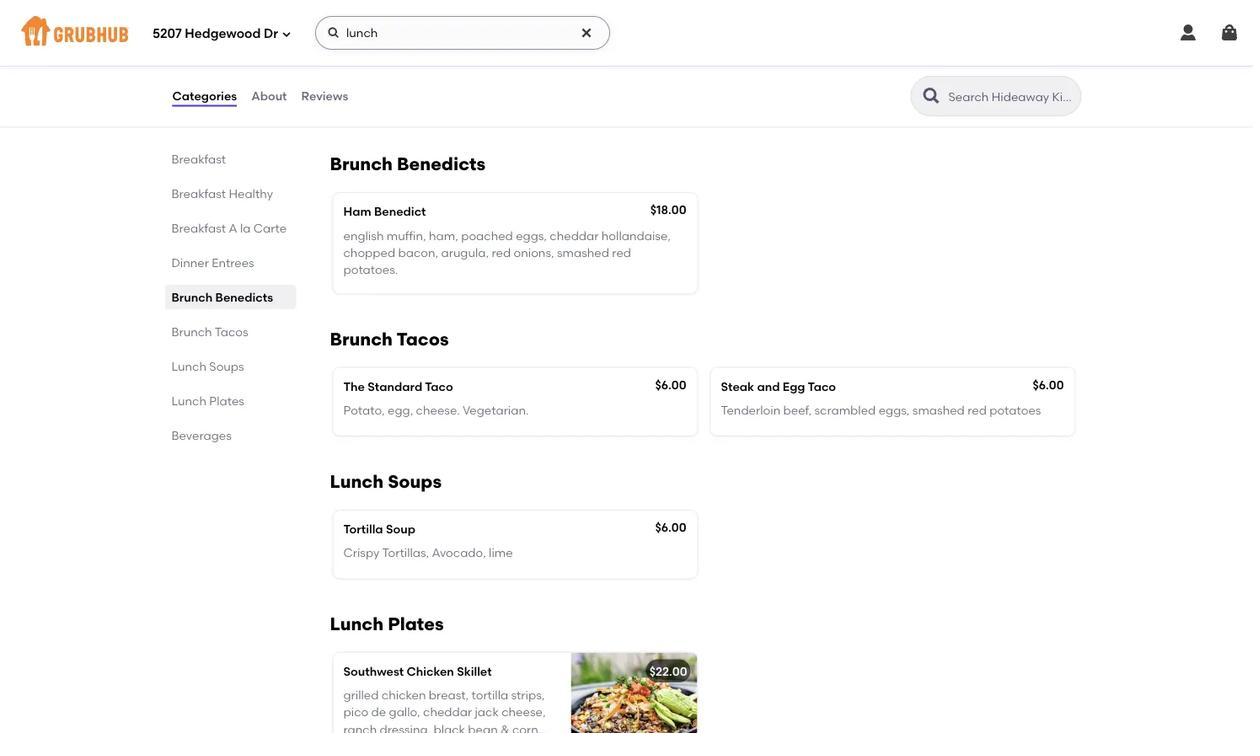 Task type: describe. For each thing, give the bounding box(es) containing it.
0 horizontal spatial steak
[[425, 20, 459, 34]]

dinner
[[172, 255, 209, 270]]

gallo, for grilled chicken breast, tortilla strips, pico de gallo,  cheddar jack cheese, ranch dressing,  black bean & corn salsa, rice, avocado
[[767, 61, 798, 75]]

2 taco from the left
[[808, 379, 837, 394]]

cheese, for grilled chicken breast, tortilla strips, pico de gallo,  cheddar jack cheese, ranch dressing,  black bean & co
[[502, 705, 546, 720]]

grilled chicken breast, tortilla strips, pico de gallo,  cheddar jack cheese, ranch dressing,  black bean & corn salsa, rice, avocado
[[721, 44, 924, 110]]

search icon image
[[922, 86, 942, 106]]

crispy tortillas, avocado, lime
[[344, 546, 513, 560]]

soup
[[386, 522, 416, 537]]

strips, for grilled chicken breast, tortilla strips, pico de gallo,  cheddar jack cheese, ranch dressing,  black bean & corn salsa, rice, avocado
[[889, 44, 923, 58]]

brunch inside 'tab'
[[172, 290, 213, 304]]

brunch inside "tab"
[[172, 325, 212, 339]]

1 horizontal spatial red
[[612, 246, 632, 260]]

oz
[[353, 44, 366, 58]]

egg
[[783, 379, 806, 394]]

black for grilled chicken breast, tortilla strips, pico de gallo,  cheddar jack cheese, ranch dressing,  black bean & corn salsa, rice, avocado
[[812, 78, 843, 92]]

entrees
[[212, 255, 254, 270]]

lunch plates inside tab
[[172, 394, 244, 408]]

grilled chicken breast, tortilla strips, pico de gallo,  cheddar jack cheese, ranch dressing,  black bean & corn salsa, rice, avocado button
[[711, 9, 1075, 118]]

main navigation navigation
[[0, 0, 1254, 66]]

1 horizontal spatial svg image
[[1220, 23, 1240, 43]]

black for grilled chicken breast, tortilla strips, pico de gallo,  cheddar jack cheese, ranch dressing,  black bean & co
[[434, 722, 465, 734]]

scrambled
[[815, 403, 876, 417]]

1 horizontal spatial smashed
[[913, 403, 965, 417]]

dinner entrees tab
[[172, 254, 290, 271]]

& for grilled chicken breast, tortilla strips, pico de gallo,  cheddar jack cheese, ranch dressing,  black bean & co
[[501, 722, 510, 734]]

tacos inside "tab"
[[215, 325, 248, 339]]

tortilla soup
[[344, 522, 416, 537]]

hollandaise,
[[602, 229, 671, 243]]

$6.00 for tenderloin beef, scrambled eggs, smashed red potatoes
[[1033, 378, 1064, 392]]

benedict
[[374, 205, 426, 219]]

$22.00
[[650, 664, 688, 679]]

lunch soups inside tab
[[172, 359, 244, 374]]

tortilla for grilled chicken breast, tortilla strips, pico de gallo,  cheddar jack cheese, ranch dressing,  black bean & corn salsa, rice, avocado
[[849, 44, 886, 58]]

chopped
[[344, 246, 396, 260]]

muffin,
[[387, 229, 426, 243]]

0 vertical spatial southwest chicken skillet image
[[949, 9, 1075, 118]]

rice,
[[757, 95, 781, 110]]

arugula,
[[441, 246, 489, 260]]

breakfast for breakfast a la carte
[[172, 221, 226, 235]]

1 horizontal spatial brunch tacos
[[330, 328, 449, 350]]

ham
[[344, 205, 371, 219]]

and
[[757, 379, 780, 394]]

the standard taco
[[344, 379, 453, 394]]

mashed
[[621, 44, 668, 58]]

1 vertical spatial southwest chicken skillet image
[[571, 653, 698, 734]]

country fried steak
[[344, 20, 459, 34]]

brunch tacos tab
[[172, 323, 290, 341]]

0 horizontal spatial svg image
[[327, 26, 341, 40]]

english
[[344, 229, 384, 243]]

a
[[229, 221, 237, 235]]

5207 hedgewood dr
[[153, 26, 278, 41]]

steak and egg taco
[[721, 379, 837, 394]]

steak,
[[461, 44, 495, 58]]

beverages tab
[[172, 427, 290, 444]]

1 vertical spatial soups
[[388, 471, 442, 493]]

bacon,
[[398, 246, 439, 260]]

potato, egg, cheese. vegetarian.
[[344, 403, 529, 417]]

cheddar for grilled chicken breast, tortilla strips, pico de gallo,  cheddar jack cheese, ranch dressing,  black bean & corn salsa, rice, avocado
[[801, 61, 850, 75]]

0 horizontal spatial red
[[492, 246, 511, 260]]

breakfast tab
[[172, 150, 290, 168]]

brunch tacos inside "tab"
[[172, 325, 248, 339]]

corn
[[890, 78, 916, 92]]

reviews button
[[301, 66, 349, 126]]

breakfast healthy
[[172, 186, 273, 201]]

1 horizontal spatial svg image
[[580, 26, 594, 40]]

lunch up tortilla
[[330, 471, 384, 493]]

about button
[[251, 66, 288, 126]]

2 horizontal spatial red
[[968, 403, 987, 417]]

$6.00 for potato, egg, cheese. vegetarian.
[[655, 378, 687, 392]]

brunch up the
[[330, 328, 393, 350]]

ham,
[[429, 229, 459, 243]]

fried
[[393, 20, 423, 34]]

lunch down brunch tacos "tab"
[[172, 359, 207, 374]]

poached
[[461, 229, 513, 243]]

standard
[[368, 379, 423, 394]]

ham benedict
[[344, 205, 426, 219]]

rosemary
[[401, 61, 455, 75]]

grilled for grilled chicken breast, tortilla strips, pico de gallo,  cheddar jack cheese, ranch dressing,  black bean & co
[[344, 688, 379, 703]]

breakfast healthy tab
[[172, 185, 290, 202]]

crispy
[[344, 546, 380, 560]]

categories button
[[172, 66, 238, 126]]

1 horizontal spatial plates
[[388, 613, 444, 635]]

8 oz tenderized beef steak, seasonal vegetables,  mashed potatoes, rosemary gravy
[[344, 44, 668, 75]]

$6.00 for crispy tortillas, avocado, lime
[[655, 521, 687, 535]]

potatoes.
[[344, 263, 398, 277]]



Task type: locate. For each thing, give the bounding box(es) containing it.
black
[[812, 78, 843, 92], [434, 722, 465, 734]]

1 horizontal spatial strips,
[[889, 44, 923, 58]]

jack for grilled chicken breast, tortilla strips, pico de gallo,  cheddar jack cheese, ranch dressing,  black bean & corn salsa, rice, avocado
[[853, 61, 877, 75]]

tortilla inside grilled chicken breast, tortilla strips, pico de gallo,  cheddar jack cheese, ranch dressing,  black bean & corn salsa, rice, avocado
[[849, 44, 886, 58]]

dr
[[264, 26, 278, 41]]

chicken down southwest chicken skillet
[[382, 688, 426, 703]]

la
[[240, 221, 251, 235]]

0 horizontal spatial soups
[[209, 359, 244, 374]]

1 vertical spatial benedicts
[[215, 290, 273, 304]]

0 horizontal spatial strips,
[[511, 688, 545, 703]]

2 horizontal spatial svg image
[[1179, 23, 1199, 43]]

jack for grilled chicken breast, tortilla strips, pico de gallo,  cheddar jack cheese, ranch dressing,  black bean & co
[[475, 705, 499, 720]]

chicken for grilled chicken breast, tortilla strips, pico de gallo,  cheddar jack cheese, ranch dressing,  black bean & corn salsa, rice, avocado
[[760, 44, 804, 58]]

southwest
[[344, 664, 404, 679]]

ranch inside grilled chicken breast, tortilla strips, pico de gallo,  cheddar jack cheese, ranch dressing,  black bean & corn salsa, rice, avocado
[[721, 78, 755, 92]]

brunch tacos down brunch benedicts 'tab'
[[172, 325, 248, 339]]

0 horizontal spatial tortilla
[[472, 688, 509, 703]]

soups inside lunch soups tab
[[209, 359, 244, 374]]

gallo, down southwest chicken skillet
[[389, 705, 420, 720]]

strips, for grilled chicken breast, tortilla strips, pico de gallo,  cheddar jack cheese, ranch dressing,  black bean & co
[[511, 688, 545, 703]]

1 horizontal spatial breast,
[[807, 44, 847, 58]]

1 horizontal spatial brunch benedicts
[[330, 154, 486, 175]]

black down chicken
[[434, 722, 465, 734]]

breast, down chicken
[[429, 688, 469, 703]]

0 vertical spatial ranch
[[721, 78, 755, 92]]

lunch soups down brunch tacos "tab"
[[172, 359, 244, 374]]

gallo,
[[767, 61, 798, 75], [389, 705, 420, 720]]

grilled down southwest
[[344, 688, 379, 703]]

1 breakfast from the top
[[172, 152, 226, 166]]

tacos down brunch benedicts 'tab'
[[215, 325, 248, 339]]

pico up salsa,
[[721, 61, 746, 75]]

1 vertical spatial cheese,
[[502, 705, 546, 720]]

lunch
[[172, 359, 207, 374], [172, 394, 207, 408], [330, 471, 384, 493], [330, 613, 384, 635]]

5207
[[153, 26, 182, 41]]

potatoes
[[990, 403, 1042, 417]]

0 horizontal spatial southwest chicken skillet image
[[571, 653, 698, 734]]

1 horizontal spatial tacos
[[397, 328, 449, 350]]

dressing, down southwest chicken skillet
[[380, 722, 431, 734]]

breast, for grilled chicken breast, tortilla strips, pico de gallo,  cheddar jack cheese, ranch dressing,  black bean & corn salsa, rice, avocado
[[807, 44, 847, 58]]

0 horizontal spatial tacos
[[215, 325, 248, 339]]

cheddar up 'avocado'
[[801, 61, 850, 75]]

benedicts up benedict
[[397, 154, 486, 175]]

1 vertical spatial dressing,
[[380, 722, 431, 734]]

pico for grilled chicken breast, tortilla strips, pico de gallo,  cheddar jack cheese, ranch dressing,  black bean & corn salsa, rice, avocado
[[721, 61, 746, 75]]

breast, inside grilled chicken breast, tortilla strips, pico de gallo,  cheddar jack cheese, ranch dressing,  black bean & corn salsa, rice, avocado
[[807, 44, 847, 58]]

0 horizontal spatial black
[[434, 722, 465, 734]]

0 vertical spatial cheese,
[[880, 61, 924, 75]]

jack
[[853, 61, 877, 75], [475, 705, 499, 720]]

0 horizontal spatial &
[[501, 722, 510, 734]]

jack inside grilled chicken breast, tortilla strips, pico de gallo,  cheddar jack cheese, ranch dressing,  black bean & co
[[475, 705, 499, 720]]

2 vertical spatial cheddar
[[423, 705, 472, 720]]

0 horizontal spatial taco
[[425, 379, 453, 394]]

0 vertical spatial breakfast
[[172, 152, 226, 166]]

tacos up the standard taco
[[397, 328, 449, 350]]

pico inside grilled chicken breast, tortilla strips, pico de gallo,  cheddar jack cheese, ranch dressing,  black bean & co
[[344, 705, 369, 720]]

lunch up southwest
[[330, 613, 384, 635]]

1 vertical spatial tortilla
[[472, 688, 509, 703]]

breakfast a la carte
[[172, 221, 287, 235]]

black inside grilled chicken breast, tortilla strips, pico de gallo,  cheddar jack cheese, ranch dressing,  black bean & co
[[434, 722, 465, 734]]

breakfast up breakfast healthy
[[172, 152, 226, 166]]

benedicts
[[397, 154, 486, 175], [215, 290, 273, 304]]

gallo, inside grilled chicken breast, tortilla strips, pico de gallo,  cheddar jack cheese, ranch dressing,  black bean & co
[[389, 705, 420, 720]]

chicken for grilled chicken breast, tortilla strips, pico de gallo,  cheddar jack cheese, ranch dressing,  black bean & co
[[382, 688, 426, 703]]

0 horizontal spatial lunch soups
[[172, 359, 244, 374]]

1 horizontal spatial cheese,
[[880, 61, 924, 75]]

de inside grilled chicken breast, tortilla strips, pico de gallo,  cheddar jack cheese, ranch dressing,  black bean & co
[[371, 705, 386, 720]]

0 horizontal spatial pico
[[344, 705, 369, 720]]

dressing, for grilled chicken breast, tortilla strips, pico de gallo,  cheddar jack cheese, ranch dressing,  black bean & corn salsa, rice, avocado
[[758, 78, 809, 92]]

0 horizontal spatial lunch plates
[[172, 394, 244, 408]]

cheese, inside grilled chicken breast, tortilla strips, pico de gallo,  cheddar jack cheese, ranch dressing,  black bean & co
[[502, 705, 546, 720]]

brunch benedicts
[[330, 154, 486, 175], [172, 290, 273, 304]]

1 vertical spatial pico
[[344, 705, 369, 720]]

grilled up salsa,
[[721, 44, 757, 58]]

cheddar up onions,
[[550, 229, 599, 243]]

cheddar down chicken
[[423, 705, 472, 720]]

0 horizontal spatial smashed
[[557, 246, 610, 260]]

1 vertical spatial bean
[[468, 722, 498, 734]]

avocado,
[[432, 546, 486, 560]]

eggs, inside english muffin, ham, poached eggs, cheddar hollandaise, chopped bacon, arugula, red onions, smashed red potatoes.
[[516, 229, 547, 243]]

2 vertical spatial breakfast
[[172, 221, 226, 235]]

pico for grilled chicken breast, tortilla strips, pico de gallo,  cheddar jack cheese, ranch dressing,  black bean & co
[[344, 705, 369, 720]]

1 horizontal spatial lunch plates
[[330, 613, 444, 635]]

dressing,
[[758, 78, 809, 92], [380, 722, 431, 734]]

tortilla for grilled chicken breast, tortilla strips, pico de gallo,  cheddar jack cheese, ranch dressing,  black bean & co
[[472, 688, 509, 703]]

eggs,
[[516, 229, 547, 243], [879, 403, 910, 417]]

grilled chicken breast, tortilla strips, pico de gallo,  cheddar jack cheese, ranch dressing,  black bean & co
[[344, 688, 546, 734]]

breakfast a la carte tab
[[172, 219, 290, 237]]

gallo, for grilled chicken breast, tortilla strips, pico de gallo,  cheddar jack cheese, ranch dressing,  black bean & co
[[389, 705, 420, 720]]

tenderloin
[[721, 403, 781, 417]]

pico
[[721, 61, 746, 75], [344, 705, 369, 720]]

1 vertical spatial lunch plates
[[330, 613, 444, 635]]

0 vertical spatial &
[[879, 78, 888, 92]]

tenderloin beef, scrambled eggs, smashed red potatoes
[[721, 403, 1042, 417]]

soups up soup
[[388, 471, 442, 493]]

0 horizontal spatial brunch benedicts
[[172, 290, 273, 304]]

beef,
[[784, 403, 812, 417]]

de for grilled chicken breast, tortilla strips, pico de gallo,  cheddar jack cheese, ranch dressing,  black bean & co
[[371, 705, 386, 720]]

taco
[[425, 379, 453, 394], [808, 379, 837, 394]]

1 vertical spatial breakfast
[[172, 186, 226, 201]]

1 vertical spatial cheddar
[[550, 229, 599, 243]]

1 horizontal spatial grilled
[[721, 44, 757, 58]]

tacos
[[215, 325, 248, 339], [397, 328, 449, 350]]

cheese, inside grilled chicken breast, tortilla strips, pico de gallo,  cheddar jack cheese, ranch dressing,  black bean & corn salsa, rice, avocado
[[880, 61, 924, 75]]

0 vertical spatial jack
[[853, 61, 877, 75]]

1 vertical spatial strips,
[[511, 688, 545, 703]]

0 vertical spatial lunch plates
[[172, 394, 244, 408]]

&
[[879, 78, 888, 92], [501, 722, 510, 734]]

de inside grilled chicken breast, tortilla strips, pico de gallo,  cheddar jack cheese, ranch dressing,  black bean & corn salsa, rice, avocado
[[749, 61, 764, 75]]

lunch up beverages
[[172, 394, 207, 408]]

vegetables,
[[552, 44, 618, 58]]

0 vertical spatial de
[[749, 61, 764, 75]]

skillet
[[457, 664, 492, 679]]

de down southwest
[[371, 705, 386, 720]]

gallo, inside grilled chicken breast, tortilla strips, pico de gallo,  cheddar jack cheese, ranch dressing,  black bean & corn salsa, rice, avocado
[[767, 61, 798, 75]]

categories
[[172, 89, 237, 103]]

ranch for grilled chicken breast, tortilla strips, pico de gallo,  cheddar jack cheese, ranch dressing,  black bean & co
[[344, 722, 377, 734]]

0 vertical spatial cheddar
[[801, 61, 850, 75]]

1 vertical spatial jack
[[475, 705, 499, 720]]

egg,
[[388, 403, 413, 417]]

1 horizontal spatial cheddar
[[550, 229, 599, 243]]

lunch soups tab
[[172, 358, 290, 375]]

0 horizontal spatial bean
[[468, 722, 498, 734]]

lime
[[489, 546, 513, 560]]

smashed
[[557, 246, 610, 260], [913, 403, 965, 417]]

cheddar
[[801, 61, 850, 75], [550, 229, 599, 243], [423, 705, 472, 720]]

strips, inside grilled chicken breast, tortilla strips, pico de gallo,  cheddar jack cheese, ranch dressing,  black bean & corn salsa, rice, avocado
[[889, 44, 923, 58]]

strips, inside grilled chicken breast, tortilla strips, pico de gallo,  cheddar jack cheese, ranch dressing,  black bean & co
[[511, 688, 545, 703]]

country
[[344, 20, 390, 34]]

avocado
[[784, 95, 835, 110]]

0 horizontal spatial ranch
[[344, 722, 377, 734]]

pico inside grilled chicken breast, tortilla strips, pico de gallo,  cheddar jack cheese, ranch dressing,  black bean & corn salsa, rice, avocado
[[721, 61, 746, 75]]

0 horizontal spatial benedicts
[[215, 290, 273, 304]]

breast,
[[807, 44, 847, 58], [429, 688, 469, 703]]

2 breakfast from the top
[[172, 186, 226, 201]]

ranch up salsa,
[[721, 78, 755, 92]]

1 horizontal spatial eggs,
[[879, 403, 910, 417]]

salsa,
[[721, 95, 754, 110]]

bean inside grilled chicken breast, tortilla strips, pico de gallo,  cheddar jack cheese, ranch dressing,  black bean & co
[[468, 722, 498, 734]]

southwest chicken skillet image
[[949, 9, 1075, 118], [571, 653, 698, 734]]

& inside grilled chicken breast, tortilla strips, pico de gallo,  cheddar jack cheese, ranch dressing,  black bean & co
[[501, 722, 510, 734]]

strips,
[[889, 44, 923, 58], [511, 688, 545, 703]]

0 vertical spatial eggs,
[[516, 229, 547, 243]]

1 vertical spatial black
[[434, 722, 465, 734]]

brunch
[[330, 154, 393, 175], [172, 290, 213, 304], [172, 325, 212, 339], [330, 328, 393, 350]]

taco right egg
[[808, 379, 837, 394]]

0 horizontal spatial cheese,
[[502, 705, 546, 720]]

brunch down brunch benedicts 'tab'
[[172, 325, 212, 339]]

1 horizontal spatial tortilla
[[849, 44, 886, 58]]

eggs, up onions,
[[516, 229, 547, 243]]

0 vertical spatial tortilla
[[849, 44, 886, 58]]

plates up beverages tab
[[209, 394, 244, 408]]

smashed left potatoes
[[913, 403, 965, 417]]

1 horizontal spatial gallo,
[[767, 61, 798, 75]]

bean for grilled chicken breast, tortilla strips, pico de gallo,  cheddar jack cheese, ranch dressing,  black bean & co
[[468, 722, 498, 734]]

plates inside tab
[[209, 394, 244, 408]]

carte
[[254, 221, 287, 235]]

brunch up ham
[[330, 154, 393, 175]]

dressing, inside grilled chicken breast, tortilla strips, pico de gallo,  cheddar jack cheese, ranch dressing,  black bean & corn salsa, rice, avocado
[[758, 78, 809, 92]]

0 horizontal spatial eggs,
[[516, 229, 547, 243]]

1 taco from the left
[[425, 379, 453, 394]]

black inside grilled chicken breast, tortilla strips, pico de gallo,  cheddar jack cheese, ranch dressing,  black bean & corn salsa, rice, avocado
[[812, 78, 843, 92]]

breakfast
[[172, 152, 226, 166], [172, 186, 226, 201], [172, 221, 226, 235]]

bean
[[846, 78, 876, 92], [468, 722, 498, 734]]

8
[[344, 44, 351, 58]]

reviews
[[301, 89, 348, 103]]

bean inside grilled chicken breast, tortilla strips, pico de gallo,  cheddar jack cheese, ranch dressing,  black bean & corn salsa, rice, avocado
[[846, 78, 876, 92]]

tenderized
[[369, 44, 430, 58]]

0 vertical spatial plates
[[209, 394, 244, 408]]

steak
[[425, 20, 459, 34], [721, 379, 755, 394]]

healthy
[[229, 186, 273, 201]]

plates
[[209, 394, 244, 408], [388, 613, 444, 635]]

beef
[[433, 44, 459, 58]]

benedicts down entrees
[[215, 290, 273, 304]]

smashed inside english muffin, ham, poached eggs, cheddar hollandaise, chopped bacon, arugula, red onions, smashed red potatoes.
[[557, 246, 610, 260]]

0 horizontal spatial de
[[371, 705, 386, 720]]

breast, inside grilled chicken breast, tortilla strips, pico de gallo,  cheddar jack cheese, ranch dressing,  black bean & co
[[429, 688, 469, 703]]

grilled for grilled chicken breast, tortilla strips, pico de gallo,  cheddar jack cheese, ranch dressing,  black bean & corn salsa, rice, avocado
[[721, 44, 757, 58]]

tortilla
[[344, 522, 383, 537]]

1 horizontal spatial de
[[749, 61, 764, 75]]

1 horizontal spatial pico
[[721, 61, 746, 75]]

steak up tenderloin
[[721, 379, 755, 394]]

benedicts inside 'tab'
[[215, 290, 273, 304]]

cheddar inside english muffin, ham, poached eggs, cheddar hollandaise, chopped bacon, arugula, red onions, smashed red potatoes.
[[550, 229, 599, 243]]

pico down southwest
[[344, 705, 369, 720]]

bean down 'skillet'
[[468, 722, 498, 734]]

1 vertical spatial grilled
[[344, 688, 379, 703]]

1 horizontal spatial ranch
[[721, 78, 755, 92]]

1 horizontal spatial benedicts
[[397, 154, 486, 175]]

lunch plates up southwest
[[330, 613, 444, 635]]

de up rice,
[[749, 61, 764, 75]]

potatoes,
[[344, 61, 398, 75]]

seasonal
[[498, 44, 549, 58]]

brunch benedicts inside 'tab'
[[172, 290, 273, 304]]

red left potatoes
[[968, 403, 987, 417]]

tortilla
[[849, 44, 886, 58], [472, 688, 509, 703]]

1 vertical spatial plates
[[388, 613, 444, 635]]

1 horizontal spatial chicken
[[760, 44, 804, 58]]

steak up beef
[[425, 20, 459, 34]]

jack inside grilled chicken breast, tortilla strips, pico de gallo,  cheddar jack cheese, ranch dressing,  black bean & corn salsa, rice, avocado
[[853, 61, 877, 75]]

taco up the cheese.
[[425, 379, 453, 394]]

cheese.
[[416, 403, 460, 417]]

breakfast for breakfast healthy
[[172, 186, 226, 201]]

the
[[344, 379, 365, 394]]

black up 'avocado'
[[812, 78, 843, 92]]

tortilla inside grilled chicken breast, tortilla strips, pico de gallo,  cheddar jack cheese, ranch dressing,  black bean & co
[[472, 688, 509, 703]]

red down 'poached'
[[492, 246, 511, 260]]

tortillas,
[[382, 546, 429, 560]]

3 breakfast from the top
[[172, 221, 226, 235]]

smashed right onions,
[[557, 246, 610, 260]]

brunch benedicts up brunch tacos "tab"
[[172, 290, 273, 304]]

1 horizontal spatial taco
[[808, 379, 837, 394]]

& for grilled chicken breast, tortilla strips, pico de gallo,  cheddar jack cheese, ranch dressing,  black bean & corn salsa, rice, avocado
[[879, 78, 888, 92]]

0 horizontal spatial gallo,
[[389, 705, 420, 720]]

dressing, for grilled chicken breast, tortilla strips, pico de gallo,  cheddar jack cheese, ranch dressing,  black bean & co
[[380, 722, 431, 734]]

Search Hideaway Kitchen & Bar search field
[[947, 89, 1076, 105]]

0 horizontal spatial cheddar
[[423, 705, 472, 720]]

breakfast up breakfast a la carte
[[172, 186, 226, 201]]

english muffin, ham, poached eggs, cheddar hollandaise, chopped bacon, arugula, red onions, smashed red potatoes.
[[344, 229, 671, 277]]

0 vertical spatial chicken
[[760, 44, 804, 58]]

ranch down southwest
[[344, 722, 377, 734]]

lunch plates up beverages
[[172, 394, 244, 408]]

1 horizontal spatial dressing,
[[758, 78, 809, 92]]

chicken inside grilled chicken breast, tortilla strips, pico de gallo,  cheddar jack cheese, ranch dressing,  black bean & corn salsa, rice, avocado
[[760, 44, 804, 58]]

eggs, right scrambled on the bottom right of page
[[879, 403, 910, 417]]

cheddar inside grilled chicken breast, tortilla strips, pico de gallo,  cheddar jack cheese, ranch dressing,  black bean & co
[[423, 705, 472, 720]]

$6.00
[[655, 378, 687, 392], [1033, 378, 1064, 392], [655, 521, 687, 535]]

svg image
[[1220, 23, 1240, 43], [282, 29, 292, 39]]

chicken inside grilled chicken breast, tortilla strips, pico de gallo,  cheddar jack cheese, ranch dressing,  black bean & co
[[382, 688, 426, 703]]

1 vertical spatial steak
[[721, 379, 755, 394]]

chicken up rice,
[[760, 44, 804, 58]]

lunch soups
[[172, 359, 244, 374], [330, 471, 442, 493]]

0 horizontal spatial svg image
[[282, 29, 292, 39]]

1 horizontal spatial &
[[879, 78, 888, 92]]

grilled inside grilled chicken breast, tortilla strips, pico de gallo,  cheddar jack cheese, ranch dressing,  black bean & co
[[344, 688, 379, 703]]

breast, for grilled chicken breast, tortilla strips, pico de gallo,  cheddar jack cheese, ranch dressing,  black bean & co
[[429, 688, 469, 703]]

hedgewood
[[185, 26, 261, 41]]

dinner entrees
[[172, 255, 254, 270]]

gravy
[[458, 61, 490, 75]]

vegetarian.
[[463, 403, 529, 417]]

0 vertical spatial bean
[[846, 78, 876, 92]]

brunch benedicts up benedict
[[330, 154, 486, 175]]

onions,
[[514, 246, 554, 260]]

brunch down dinner
[[172, 290, 213, 304]]

grilled inside grilled chicken breast, tortilla strips, pico de gallo,  cheddar jack cheese, ranch dressing,  black bean & corn salsa, rice, avocado
[[721, 44, 757, 58]]

chicken
[[407, 664, 454, 679]]

& inside grilled chicken breast, tortilla strips, pico de gallo,  cheddar jack cheese, ranch dressing,  black bean & corn salsa, rice, avocado
[[879, 78, 888, 92]]

lunch plates
[[172, 394, 244, 408], [330, 613, 444, 635]]

1 horizontal spatial lunch soups
[[330, 471, 442, 493]]

breakfast left a
[[172, 221, 226, 235]]

1 vertical spatial lunch soups
[[330, 471, 442, 493]]

1 horizontal spatial southwest chicken skillet image
[[949, 9, 1075, 118]]

cheddar for grilled chicken breast, tortilla strips, pico de gallo,  cheddar jack cheese, ranch dressing,  black bean & co
[[423, 705, 472, 720]]

0 vertical spatial steak
[[425, 20, 459, 34]]

de
[[749, 61, 764, 75], [371, 705, 386, 720]]

0 vertical spatial pico
[[721, 61, 746, 75]]

southwest chicken skillet
[[344, 664, 492, 679]]

breakfast inside 'tab'
[[172, 186, 226, 201]]

potato,
[[344, 403, 385, 417]]

0 vertical spatial gallo,
[[767, 61, 798, 75]]

grilled
[[721, 44, 757, 58], [344, 688, 379, 703]]

0 vertical spatial dressing,
[[758, 78, 809, 92]]

1 vertical spatial gallo,
[[389, 705, 420, 720]]

1 vertical spatial eggs,
[[879, 403, 910, 417]]

dressing, inside grilled chicken breast, tortilla strips, pico de gallo,  cheddar jack cheese, ranch dressing,  black bean & co
[[380, 722, 431, 734]]

1 vertical spatial chicken
[[382, 688, 426, 703]]

brunch benedicts tab
[[172, 288, 290, 306]]

bean for grilled chicken breast, tortilla strips, pico de gallo,  cheddar jack cheese, ranch dressing,  black bean & corn salsa, rice, avocado
[[846, 78, 876, 92]]

2 horizontal spatial cheddar
[[801, 61, 850, 75]]

dressing, up rice,
[[758, 78, 809, 92]]

ranch
[[721, 78, 755, 92], [344, 722, 377, 734]]

plates up southwest chicken skillet
[[388, 613, 444, 635]]

about
[[251, 89, 287, 103]]

lunch plates tab
[[172, 392, 290, 410]]

lunch soups up tortilla soup at the bottom of the page
[[330, 471, 442, 493]]

1 horizontal spatial black
[[812, 78, 843, 92]]

ranch for grilled chicken breast, tortilla strips, pico de gallo,  cheddar jack cheese, ranch dressing,  black bean & corn salsa, rice, avocado
[[721, 78, 755, 92]]

1 vertical spatial de
[[371, 705, 386, 720]]

beverages
[[172, 428, 232, 443]]

soups
[[209, 359, 244, 374], [388, 471, 442, 493]]

0 vertical spatial black
[[812, 78, 843, 92]]

svg image
[[1179, 23, 1199, 43], [327, 26, 341, 40], [580, 26, 594, 40]]

breakfast for breakfast
[[172, 152, 226, 166]]

bean left the corn
[[846, 78, 876, 92]]

cheese, for grilled chicken breast, tortilla strips, pico de gallo,  cheddar jack cheese, ranch dressing,  black bean & corn salsa, rice, avocado
[[880, 61, 924, 75]]

0 horizontal spatial chicken
[[382, 688, 426, 703]]

$18.00
[[651, 203, 687, 217]]

red
[[492, 246, 511, 260], [612, 246, 632, 260], [968, 403, 987, 417]]

0 horizontal spatial grilled
[[344, 688, 379, 703]]

soups down brunch tacos "tab"
[[209, 359, 244, 374]]

de for grilled chicken breast, tortilla strips, pico de gallo,  cheddar jack cheese, ranch dressing,  black bean & corn salsa, rice, avocado
[[749, 61, 764, 75]]

cheese,
[[880, 61, 924, 75], [502, 705, 546, 720]]

gallo, up rice,
[[767, 61, 798, 75]]

brunch tacos up standard
[[330, 328, 449, 350]]

0 vertical spatial benedicts
[[397, 154, 486, 175]]

Search for food, convenience, alcohol... search field
[[315, 16, 610, 50]]

breast, up 'avocado'
[[807, 44, 847, 58]]

ranch inside grilled chicken breast, tortilla strips, pico de gallo,  cheddar jack cheese, ranch dressing,  black bean & co
[[344, 722, 377, 734]]

red down hollandaise,
[[612, 246, 632, 260]]

1 horizontal spatial bean
[[846, 78, 876, 92]]

cheddar inside grilled chicken breast, tortilla strips, pico de gallo,  cheddar jack cheese, ranch dressing,  black bean & corn salsa, rice, avocado
[[801, 61, 850, 75]]



Task type: vqa. For each thing, say whether or not it's contained in the screenshot.
CHEDDAR
yes



